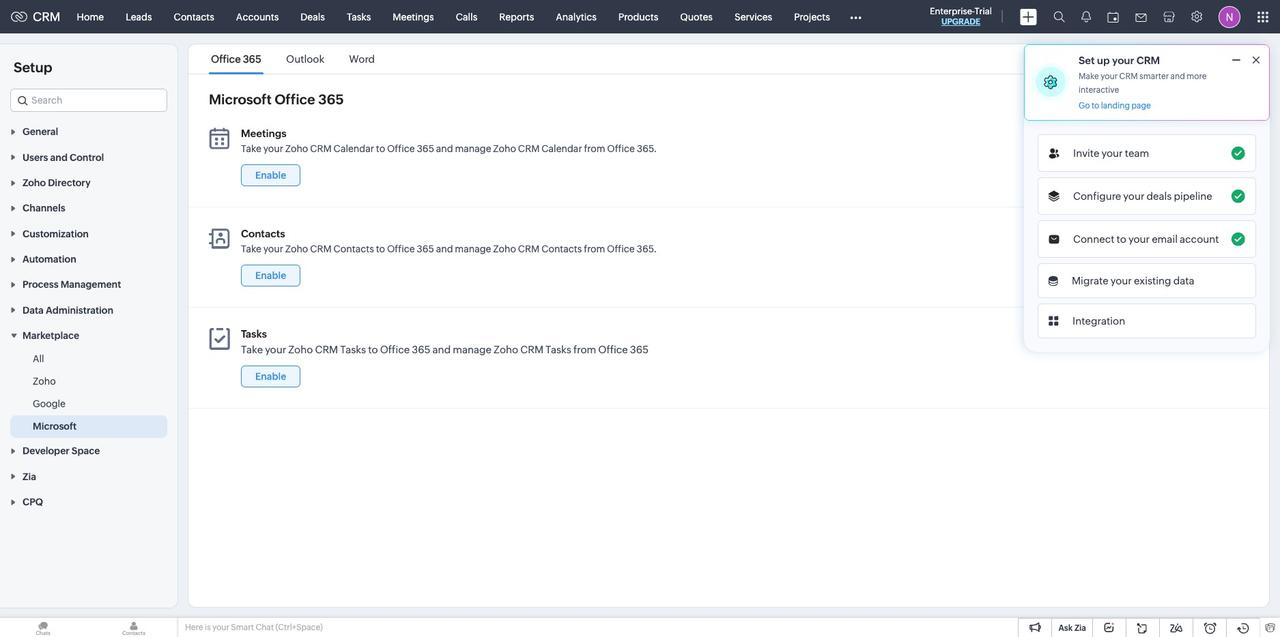 Task type: describe. For each thing, give the bounding box(es) containing it.
is
[[205, 623, 211, 633]]

process management button
[[0, 272, 177, 297]]

and for meetings take your zoho crm calendar to office 365 and manage zoho crm calendar from office 365.
[[436, 143, 453, 154]]

and for contacts take your zoho crm contacts to office 365 and manage zoho crm contacts from office 365.
[[436, 244, 453, 255]]

process
[[23, 279, 58, 290]]

Other Modules field
[[841, 6, 870, 28]]

zoho inside dropdown button
[[23, 178, 46, 188]]

home link
[[66, 0, 115, 33]]

create menu element
[[1012, 0, 1045, 33]]

enable button for contacts take your zoho crm contacts to office 365 and manage zoho crm contacts from office 365.
[[241, 265, 301, 287]]

pipeline
[[1174, 190, 1212, 202]]

enable for tasks take your zoho crm tasks to office 365 and manage zoho crm tasks from office 365
[[255, 371, 286, 382]]

search image
[[1053, 11, 1065, 23]]

ask zia
[[1058, 624, 1086, 634]]

cpq
[[23, 497, 43, 508]]

signals image
[[1081, 11, 1091, 23]]

from for contacts
[[584, 244, 605, 255]]

here
[[185, 623, 203, 633]]

from for calendar
[[584, 143, 605, 154]]

page
[[1132, 101, 1151, 111]]

marketplace
[[23, 330, 79, 341]]

1 calendar from the left
[[334, 143, 374, 154]]

connect to your email account
[[1073, 233, 1219, 245]]

analytics
[[556, 11, 597, 22]]

configure
[[1073, 190, 1121, 202]]

1 vertical spatial zia
[[1074, 624, 1086, 634]]

customization button
[[0, 221, 177, 246]]

365 inside contacts take your zoho crm contacts to office 365 and manage zoho crm contacts from office 365.
[[417, 244, 434, 255]]

control
[[70, 152, 104, 163]]

team
[[1125, 147, 1149, 159]]

enterprise-trial upgrade
[[930, 6, 992, 27]]

word
[[349, 53, 375, 65]]

landing
[[1101, 101, 1130, 111]]

services link
[[724, 0, 783, 33]]

meetings for meetings take your zoho crm calendar to office 365 and manage zoho crm calendar from office 365.
[[241, 128, 287, 139]]

tasks take your zoho crm tasks to office 365 and manage zoho crm tasks from office 365
[[241, 328, 649, 356]]

google
[[33, 399, 66, 410]]

365. for meetings
[[637, 143, 657, 154]]

tasks link
[[336, 0, 382, 33]]

365 inside the meetings take your zoho crm calendar to office 365 and manage zoho crm calendar from office 365.
[[417, 143, 434, 154]]

management
[[61, 279, 121, 290]]

analytics link
[[545, 0, 607, 33]]

meetings take your zoho crm calendar to office 365 and manage zoho crm calendar from office 365.
[[241, 128, 657, 154]]

setup
[[14, 59, 52, 75]]

invite your team
[[1073, 147, 1149, 159]]

home
[[77, 11, 104, 22]]

accounts
[[236, 11, 279, 22]]

microsoft for microsoft office 365
[[209, 91, 272, 107]]

google link
[[33, 397, 66, 411]]

accounts link
[[225, 0, 290, 33]]

developer space button
[[0, 438, 177, 464]]

marketplace button
[[0, 323, 177, 348]]

word link
[[347, 53, 377, 65]]

to for meetings take your zoho crm calendar to office 365 and manage zoho crm calendar from office 365.
[[376, 143, 385, 154]]

crm link
[[11, 10, 60, 24]]

to inside set up your crm make your crm smarter and more interactive go to landing page
[[1092, 101, 1099, 111]]

directory
[[48, 178, 91, 188]]

and inside dropdown button
[[50, 152, 68, 163]]

all
[[33, 354, 44, 365]]

developer
[[23, 446, 69, 457]]

mails image
[[1135, 13, 1147, 22]]

calls link
[[445, 0, 488, 33]]

general
[[23, 127, 58, 137]]

more
[[1187, 72, 1207, 81]]

2 calendar from the left
[[542, 143, 582, 154]]

to for contacts take your zoho crm contacts to office 365 and manage zoho crm contacts from office 365.
[[376, 244, 385, 255]]

users
[[23, 152, 48, 163]]

(ctrl+space)
[[275, 623, 323, 633]]

zoho inside the marketplace region
[[33, 376, 56, 387]]

outlook link
[[284, 53, 327, 65]]

chat
[[256, 623, 274, 633]]

data
[[23, 305, 44, 316]]

take for contacts take your zoho crm contacts to office 365 and manage zoho crm contacts from office 365.
[[241, 244, 261, 255]]

deals
[[1147, 190, 1172, 202]]

leads link
[[115, 0, 163, 33]]

enable for meetings take your zoho crm calendar to office 365 and manage zoho crm calendar from office 365.
[[255, 170, 286, 181]]

email
[[1152, 233, 1178, 245]]

enable button for meetings take your zoho crm calendar to office 365 and manage zoho crm calendar from office 365.
[[241, 165, 301, 186]]

deals
[[301, 11, 325, 22]]

administration
[[46, 305, 113, 316]]

take for tasks take your zoho crm tasks to office 365 and manage zoho crm tasks from office 365
[[241, 344, 263, 356]]

profile image
[[1219, 6, 1240, 28]]

zoho directory
[[23, 178, 91, 188]]

your inside contacts take your zoho crm contacts to office 365 and manage zoho crm contacts from office 365.
[[263, 244, 283, 255]]

chats image
[[0, 619, 86, 638]]

data administration button
[[0, 297, 177, 323]]



Task type: locate. For each thing, give the bounding box(es) containing it.
users and control
[[23, 152, 104, 163]]

products
[[618, 11, 658, 22]]

here is your smart chat (ctrl+space)
[[185, 623, 323, 633]]

account
[[1180, 233, 1219, 245]]

set
[[1079, 55, 1095, 66]]

from for tasks
[[573, 344, 596, 356]]

manage inside the meetings take your zoho crm calendar to office 365 and manage zoho crm calendar from office 365.
[[455, 143, 491, 154]]

zoho directory button
[[0, 170, 177, 195]]

zia up cpq on the bottom
[[23, 472, 36, 483]]

crm
[[33, 10, 60, 24], [1136, 55, 1160, 66], [1119, 72, 1138, 81], [310, 143, 332, 154], [518, 143, 540, 154], [310, 244, 332, 255], [518, 244, 540, 255], [315, 344, 338, 356], [520, 344, 543, 356]]

take inside the meetings take your zoho crm calendar to office 365 and manage zoho crm calendar from office 365.
[[241, 143, 261, 154]]

zia button
[[0, 464, 177, 489]]

1 vertical spatial enable button
[[241, 265, 301, 287]]

office 365 link
[[209, 53, 263, 65]]

365. inside the meetings take your zoho crm calendar to office 365 and manage zoho crm calendar from office 365.
[[637, 143, 657, 154]]

your inside the meetings take your zoho crm calendar to office 365 and manage zoho crm calendar from office 365.
[[263, 143, 283, 154]]

zia
[[23, 472, 36, 483], [1074, 624, 1086, 634]]

1 take from the top
[[241, 143, 261, 154]]

leads
[[126, 11, 152, 22]]

reports link
[[488, 0, 545, 33]]

0 horizontal spatial meetings
[[241, 128, 287, 139]]

1 enable button from the top
[[241, 165, 301, 186]]

office inside list
[[211, 53, 241, 65]]

1 vertical spatial 365.
[[637, 244, 657, 255]]

to for tasks take your zoho crm tasks to office 365 and manage zoho crm tasks from office 365
[[368, 344, 378, 356]]

microsoft
[[209, 91, 272, 107], [33, 421, 77, 432]]

microsoft inside the marketplace region
[[33, 421, 77, 432]]

go to landing page link
[[1079, 101, 1151, 111]]

tasks
[[347, 11, 371, 22], [241, 328, 267, 340], [340, 344, 366, 356], [545, 344, 571, 356]]

1 vertical spatial from
[[584, 244, 605, 255]]

microsoft office 365
[[209, 91, 344, 107]]

0 vertical spatial take
[[241, 143, 261, 154]]

enable
[[255, 170, 286, 181], [255, 270, 286, 281], [255, 371, 286, 382]]

up
[[1097, 55, 1110, 66]]

0 vertical spatial manage
[[455, 143, 491, 154]]

365. for contacts
[[637, 244, 657, 255]]

data
[[1173, 275, 1194, 287]]

office 365
[[211, 53, 261, 65]]

ask
[[1058, 624, 1073, 634]]

go
[[1079, 101, 1090, 111]]

microsoft link
[[33, 420, 77, 434]]

Search text field
[[11, 89, 167, 111]]

your inside tasks take your zoho crm tasks to office 365 and manage zoho crm tasks from office 365
[[265, 344, 286, 356]]

1 horizontal spatial calendar
[[542, 143, 582, 154]]

create menu image
[[1020, 9, 1037, 25]]

from inside tasks take your zoho crm tasks to office 365 and manage zoho crm tasks from office 365
[[573, 344, 596, 356]]

smart
[[231, 623, 254, 633]]

deals link
[[290, 0, 336, 33]]

list containing office 365
[[199, 44, 387, 74]]

migrate
[[1072, 275, 1108, 287]]

profile element
[[1210, 0, 1249, 33]]

users and control button
[[0, 144, 177, 170]]

enterprise-
[[930, 6, 975, 16]]

integration
[[1072, 315, 1125, 327]]

services
[[735, 11, 772, 22]]

configure your deals pipeline
[[1073, 190, 1212, 202]]

0 vertical spatial 365.
[[637, 143, 657, 154]]

from inside the meetings take your zoho crm calendar to office 365 and manage zoho crm calendar from office 365.
[[584, 143, 605, 154]]

to inside the meetings take your zoho crm calendar to office 365 and manage zoho crm calendar from office 365.
[[376, 143, 385, 154]]

contacts take your zoho crm contacts to office 365 and manage zoho crm contacts from office 365.
[[241, 228, 657, 255]]

1 horizontal spatial microsoft
[[209, 91, 272, 107]]

take inside tasks take your zoho crm tasks to office 365 and manage zoho crm tasks from office 365
[[241, 344, 263, 356]]

calls
[[456, 11, 477, 22]]

1 vertical spatial manage
[[455, 244, 491, 255]]

365 inside list
[[243, 53, 261, 65]]

set up your crm make your crm smarter and more interactive go to landing page
[[1079, 55, 1207, 111]]

meetings for meetings
[[393, 11, 434, 22]]

make
[[1079, 72, 1099, 81]]

signals element
[[1073, 0, 1099, 33]]

quotes link
[[669, 0, 724, 33]]

0 vertical spatial from
[[584, 143, 605, 154]]

0 vertical spatial microsoft
[[209, 91, 272, 107]]

0 vertical spatial enable
[[255, 170, 286, 181]]

contacts image
[[91, 619, 177, 638]]

developer space
[[23, 446, 100, 457]]

and inside tasks take your zoho crm tasks to office 365 and manage zoho crm tasks from office 365
[[432, 344, 451, 356]]

and
[[1170, 72, 1185, 81], [436, 143, 453, 154], [50, 152, 68, 163], [436, 244, 453, 255], [432, 344, 451, 356]]

meetings left calls link
[[393, 11, 434, 22]]

list
[[199, 44, 387, 74]]

and inside contacts take your zoho crm contacts to office 365 and manage zoho crm contacts from office 365.
[[436, 244, 453, 255]]

channels button
[[0, 195, 177, 221]]

marketplace region
[[0, 348, 177, 438]]

channels
[[23, 203, 65, 214]]

outlook
[[286, 53, 324, 65]]

contacts link
[[163, 0, 225, 33]]

365
[[243, 53, 261, 65], [318, 91, 344, 107], [417, 143, 434, 154], [417, 244, 434, 255], [412, 344, 430, 356], [630, 344, 649, 356]]

2 vertical spatial from
[[573, 344, 596, 356]]

manage for tasks
[[453, 344, 492, 356]]

upgrade
[[941, 17, 980, 27]]

1 vertical spatial meetings
[[241, 128, 287, 139]]

customization
[[23, 229, 89, 239]]

manage for contacts
[[455, 244, 491, 255]]

2 365. from the top
[[637, 244, 657, 255]]

3 take from the top
[[241, 344, 263, 356]]

microsoft down google
[[33, 421, 77, 432]]

meetings inside the meetings take your zoho crm calendar to office 365 and manage zoho crm calendar from office 365.
[[241, 128, 287, 139]]

1 vertical spatial enable
[[255, 270, 286, 281]]

take for meetings take your zoho crm calendar to office 365 and manage zoho crm calendar from office 365.
[[241, 143, 261, 154]]

3 enable button from the top
[[241, 366, 301, 388]]

2 vertical spatial manage
[[453, 344, 492, 356]]

enable button
[[241, 165, 301, 186], [241, 265, 301, 287], [241, 366, 301, 388]]

manage inside contacts take your zoho crm contacts to office 365 and manage zoho crm contacts from office 365.
[[455, 244, 491, 255]]

calendar
[[334, 143, 374, 154], [542, 143, 582, 154]]

take
[[241, 143, 261, 154], [241, 244, 261, 255], [241, 344, 263, 356]]

1 365. from the top
[[637, 143, 657, 154]]

to inside tasks take your zoho crm tasks to office 365 and manage zoho crm tasks from office 365
[[368, 344, 378, 356]]

0 vertical spatial enable button
[[241, 165, 301, 186]]

2 vertical spatial enable button
[[241, 366, 301, 388]]

zia inside dropdown button
[[23, 472, 36, 483]]

quotes
[[680, 11, 713, 22]]

to inside contacts take your zoho crm contacts to office 365 and manage zoho crm contacts from office 365.
[[376, 244, 385, 255]]

mails element
[[1127, 1, 1155, 32]]

smarter
[[1139, 72, 1169, 81]]

0 vertical spatial zia
[[23, 472, 36, 483]]

2 take from the top
[[241, 244, 261, 255]]

0 horizontal spatial calendar
[[334, 143, 374, 154]]

cpq button
[[0, 489, 177, 515]]

your
[[1112, 55, 1134, 66], [1101, 72, 1118, 81], [263, 143, 283, 154], [1101, 147, 1123, 159], [1123, 190, 1144, 202], [1128, 233, 1150, 245], [263, 244, 283, 255], [1111, 275, 1132, 287], [265, 344, 286, 356], [212, 623, 229, 633]]

0 horizontal spatial zia
[[23, 472, 36, 483]]

0 horizontal spatial microsoft
[[33, 421, 77, 432]]

0 vertical spatial meetings
[[393, 11, 434, 22]]

enable for contacts take your zoho crm contacts to office 365 and manage zoho crm contacts from office 365.
[[255, 270, 286, 281]]

meetings link
[[382, 0, 445, 33]]

connect
[[1073, 233, 1114, 245]]

2 enable from the top
[[255, 270, 286, 281]]

data administration
[[23, 305, 113, 316]]

from inside contacts take your zoho crm contacts to office 365 and manage zoho crm contacts from office 365.
[[584, 244, 605, 255]]

interactive
[[1079, 85, 1119, 95]]

existing
[[1134, 275, 1171, 287]]

calendar image
[[1107, 11, 1119, 22]]

automation
[[23, 254, 76, 265]]

manage inside tasks take your zoho crm tasks to office 365 and manage zoho crm tasks from office 365
[[453, 344, 492, 356]]

take inside contacts take your zoho crm contacts to office 365 and manage zoho crm contacts from office 365.
[[241, 244, 261, 255]]

and inside set up your crm make your crm smarter and more interactive go to landing page
[[1170, 72, 1185, 81]]

enable button for tasks take your zoho crm tasks to office 365 and manage zoho crm tasks from office 365
[[241, 366, 301, 388]]

meetings down microsoft office 365
[[241, 128, 287, 139]]

2 vertical spatial take
[[241, 344, 263, 356]]

from
[[584, 143, 605, 154], [584, 244, 605, 255], [573, 344, 596, 356]]

to
[[1092, 101, 1099, 111], [376, 143, 385, 154], [1117, 233, 1126, 245], [376, 244, 385, 255], [368, 344, 378, 356]]

1 vertical spatial take
[[241, 244, 261, 255]]

and for tasks take your zoho crm tasks to office 365 and manage zoho crm tasks from office 365
[[432, 344, 451, 356]]

automation button
[[0, 246, 177, 272]]

365. inside contacts take your zoho crm contacts to office 365 and manage zoho crm contacts from office 365.
[[637, 244, 657, 255]]

1 horizontal spatial zia
[[1074, 624, 1086, 634]]

2 enable button from the top
[[241, 265, 301, 287]]

reports
[[499, 11, 534, 22]]

None field
[[10, 89, 167, 112]]

all link
[[33, 352, 44, 366]]

2 vertical spatial enable
[[255, 371, 286, 382]]

1 vertical spatial microsoft
[[33, 421, 77, 432]]

search element
[[1045, 0, 1073, 33]]

manage for calendar
[[455, 143, 491, 154]]

1 horizontal spatial meetings
[[393, 11, 434, 22]]

3 enable from the top
[[255, 371, 286, 382]]

general button
[[0, 119, 177, 144]]

process management
[[23, 279, 121, 290]]

and inside the meetings take your zoho crm calendar to office 365 and manage zoho crm calendar from office 365.
[[436, 143, 453, 154]]

1 enable from the top
[[255, 170, 286, 181]]

migrate your existing data
[[1072, 275, 1194, 287]]

products link
[[607, 0, 669, 33]]

zia right the 'ask'
[[1074, 624, 1086, 634]]

invite
[[1073, 147, 1099, 159]]

projects
[[794, 11, 830, 22]]

zoho link
[[33, 375, 56, 389]]

microsoft down office 365 link
[[209, 91, 272, 107]]

microsoft for microsoft
[[33, 421, 77, 432]]



Task type: vqa. For each thing, say whether or not it's contained in the screenshot.
text field
no



